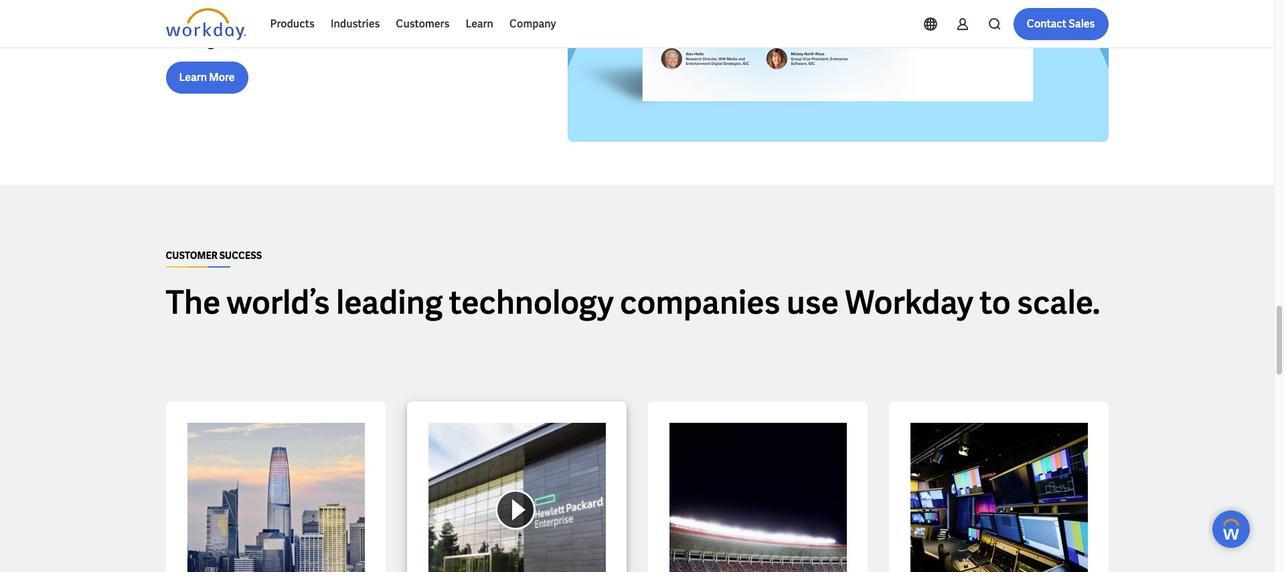 Task type: describe. For each thing, give the bounding box(es) containing it.
customers
[[396, 17, 450, 31]]

learn more
[[179, 71, 235, 85]]

learn for learn more
[[179, 71, 207, 85]]

more
[[209, 71, 235, 85]]

the world's leading technology companies use workday to scale.
[[166, 282, 1101, 323]]

go to the homepage image
[[166, 8, 246, 40]]

sales
[[1069, 17, 1095, 31]]

companies
[[620, 282, 780, 323]]

products
[[270, 17, 315, 31]]

success
[[219, 250, 262, 262]]

workday
[[845, 282, 974, 323]]

the
[[166, 282, 221, 323]]

industries
[[331, 17, 380, 31]]

idc infobrief for tech image
[[568, 0, 1109, 142]]

learn for learn
[[466, 17, 494, 31]]

technology
[[449, 282, 614, 323]]

993789706 image
[[669, 423, 847, 573]]

customer success
[[166, 250, 262, 262]]



Task type: locate. For each thing, give the bounding box(es) containing it.
learn button
[[458, 8, 502, 40]]

world's
[[227, 282, 330, 323]]

webedia image
[[911, 423, 1088, 573]]

use
[[787, 282, 839, 323]]

to
[[980, 282, 1011, 323]]

contact sales link
[[1014, 8, 1109, 40]]

learn more link
[[166, 62, 248, 94]]

1 horizontal spatial learn
[[466, 17, 494, 31]]

company button
[[502, 8, 564, 40]]

learn
[[466, 17, 494, 31], [179, 71, 207, 85]]

customer
[[166, 250, 218, 262]]

scale.
[[1017, 282, 1101, 323]]

0 horizontal spatial learn
[[179, 71, 207, 85]]

learn inside dropdown button
[[466, 17, 494, 31]]

1 vertical spatial learn
[[179, 71, 207, 85]]

learn left company
[[466, 17, 494, 31]]

products button
[[262, 8, 323, 40]]

customers button
[[388, 8, 458, 40]]

company
[[510, 17, 556, 31]]

salesforce building san francisco image
[[187, 423, 365, 573]]

leading
[[336, 282, 443, 323]]

contact sales
[[1027, 17, 1095, 31]]

0 vertical spatial learn
[[466, 17, 494, 31]]

learn left more
[[179, 71, 207, 85]]

industries button
[[323, 8, 388, 40]]

contact
[[1027, 17, 1067, 31]]



Task type: vqa. For each thing, say whether or not it's contained in the screenshot.
second Watch Video link from the top of the page
no



